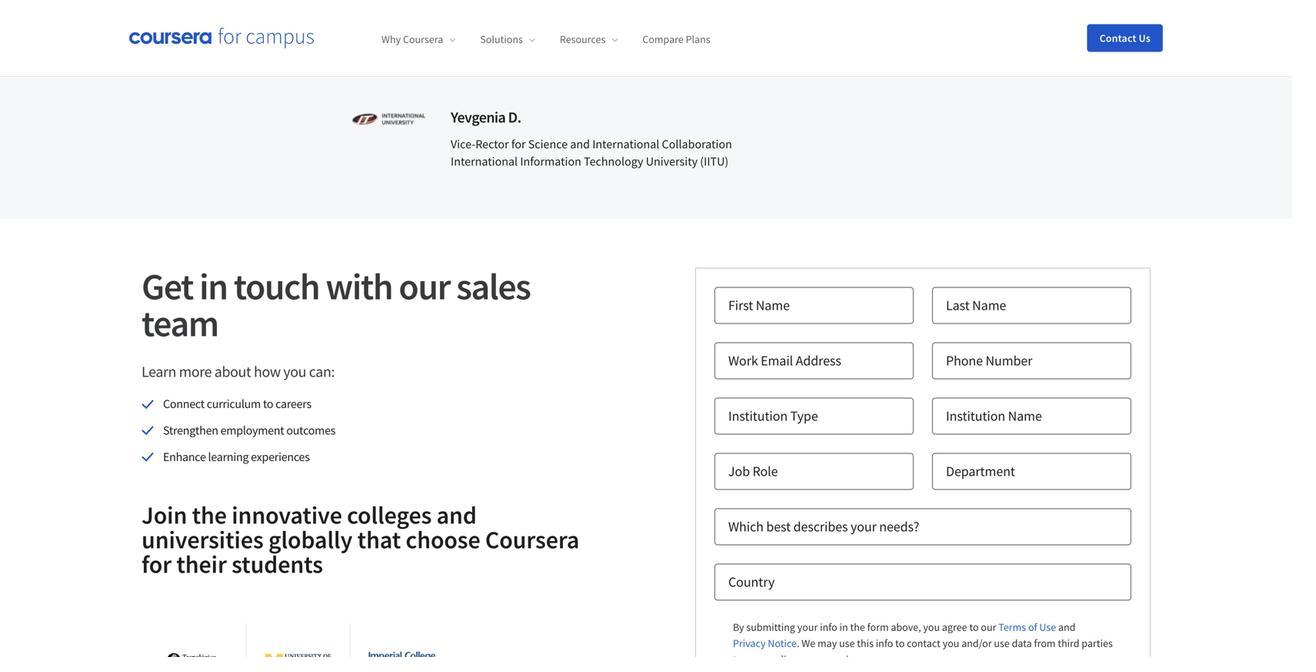 Task type: describe. For each thing, give the bounding box(es) containing it.
personalize
[[745, 653, 797, 658]]

experience.
[[821, 653, 873, 658]]

globally
[[269, 525, 353, 555]]

from
[[1035, 637, 1056, 651]]

first name
[[729, 297, 790, 314]]

employment
[[221, 423, 284, 439]]

address
[[796, 353, 842, 370]]

compare plans
[[643, 32, 711, 46]]

and for choose
[[437, 500, 477, 531]]

solutions link
[[480, 32, 536, 46]]

plans
[[686, 32, 711, 46]]

you inside . we may use this info to contact you and/or use data from third parties to personalize your experience.
[[943, 637, 960, 651]]

0 vertical spatial you
[[283, 363, 306, 382]]

connect
[[163, 397, 205, 412]]

solutions
[[480, 32, 523, 46]]

. we may use this info to contact you and/or use data from third parties to personalize your experience.
[[733, 637, 1113, 658]]

first
[[729, 297, 754, 314]]

Phone Number telephone field
[[933, 343, 1132, 380]]

contact
[[907, 637, 941, 651]]

us
[[1139, 31, 1151, 45]]

resources
[[560, 32, 606, 46]]

vice-rector for science and international collaboration international information technology university (iitu)
[[451, 137, 733, 169]]

international information technology university (iitu) image
[[349, 106, 426, 135]]

contact us button
[[1088, 24, 1164, 52]]

job
[[729, 463, 750, 481]]

yevgenia
[[451, 108, 506, 127]]

you inside the by submitting your info in the form above, you agree to our terms of use and privacy notice
[[924, 621, 940, 635]]

1 use from the left
[[840, 637, 855, 651]]

strengthen
[[163, 423, 218, 439]]

curriculum
[[207, 397, 261, 412]]

connect curriculum to careers
[[163, 397, 312, 412]]

needs?
[[880, 519, 920, 536]]

sales
[[456, 264, 531, 310]]

their
[[176, 549, 227, 580]]

2 vertical spatial to
[[733, 653, 743, 658]]

touch
[[234, 264, 320, 310]]

vice-
[[451, 137, 476, 152]]

learn
[[142, 363, 176, 382]]

best
[[767, 519, 791, 536]]

d.
[[508, 108, 521, 127]]

that
[[358, 525, 401, 555]]

Work Email Address email field
[[715, 343, 914, 380]]

and inside the by submitting your info in the form above, you agree to our terms of use and privacy notice
[[1059, 621, 1076, 635]]

2 use from the left
[[995, 637, 1010, 651]]

data
[[1012, 637, 1032, 651]]

in inside the by submitting your info in the form above, you agree to our terms of use and privacy notice
[[840, 621, 849, 635]]

terms of
[[999, 621, 1038, 635]]

your inside the by submitting your info in the form above, you agree to our terms of use and privacy notice
[[798, 621, 818, 635]]

which best describes your needs?
[[729, 519, 920, 536]]

name for first name
[[756, 297, 790, 314]]

compare plans link
[[643, 32, 711, 46]]

for inside vice-rector for science and international collaboration international information technology university (iitu)
[[512, 137, 526, 152]]

phone number
[[947, 353, 1033, 370]]

info inside . we may use this info to contact you and/or use data from third parties to personalize your experience.
[[876, 637, 894, 651]]

name for last name
[[973, 297, 1007, 314]]

phone
[[947, 353, 983, 370]]

by
[[733, 621, 745, 635]]

contact us
[[1100, 31, 1151, 45]]

use
[[1040, 621, 1057, 635]]

privacy notice
[[733, 637, 797, 651]]

science
[[528, 137, 568, 152]]

describes
[[794, 519, 848, 536]]

technology
[[584, 154, 644, 169]]

1 vertical spatial international
[[451, 154, 518, 169]]

Last Name text field
[[933, 287, 1132, 324]]

colleges
[[347, 500, 432, 531]]

get
[[142, 264, 193, 310]]

learning
[[208, 450, 249, 465]]

country
[[729, 574, 775, 591]]



Task type: vqa. For each thing, say whether or not it's contained in the screenshot.
project, inside the On this mini-project, you'll choose a personal leadership challenge, and then use the five steps of the relational circuit model to solve it.
no



Task type: locate. For each thing, give the bounding box(es) containing it.
0 horizontal spatial institution
[[729, 408, 788, 425]]

choose
[[406, 525, 481, 555]]

outcomes
[[287, 423, 336, 439]]

and for information
[[570, 137, 590, 152]]

institution left type
[[729, 408, 788, 425]]

rector
[[476, 137, 509, 152]]

in
[[199, 264, 228, 310], [840, 621, 849, 635]]

0 horizontal spatial name
[[756, 297, 790, 314]]

0 vertical spatial info
[[820, 621, 838, 635]]

why coursera link
[[382, 32, 456, 46]]

1 horizontal spatial for
[[512, 137, 526, 152]]

1 vertical spatial your
[[798, 621, 818, 635]]

0 horizontal spatial and
[[437, 500, 477, 531]]

and up 'third' at the right bottom
[[1059, 621, 1076, 635]]

tecnológico de monterrey image
[[161, 654, 227, 658]]

above,
[[891, 621, 922, 635]]

agree to
[[943, 621, 979, 635]]

our
[[399, 264, 450, 310], [981, 621, 997, 635]]

experiences
[[251, 450, 310, 465]]

0 horizontal spatial our
[[399, 264, 450, 310]]

this
[[857, 637, 874, 651]]

1 vertical spatial coursera
[[485, 525, 580, 555]]

1 vertical spatial and
[[437, 500, 477, 531]]

privacy notice link
[[733, 636, 797, 652]]

in up experience.
[[840, 621, 849, 635]]

0 horizontal spatial in
[[199, 264, 228, 310]]

last
[[947, 297, 970, 314]]

0 horizontal spatial use
[[840, 637, 855, 651]]

our right with
[[399, 264, 450, 310]]

for inside join the innovative colleges and universities globally that choose coursera for their students
[[142, 549, 172, 580]]

2 horizontal spatial name
[[1009, 408, 1043, 425]]

0 horizontal spatial to
[[263, 397, 273, 412]]

coursera inside join the innovative colleges and universities globally that choose coursera for their students
[[485, 525, 580, 555]]

the inside the by submitting your info in the form above, you agree to our terms of use and privacy notice
[[851, 621, 866, 635]]

innovative
[[232, 500, 342, 531]]

1 horizontal spatial use
[[995, 637, 1010, 651]]

info up may
[[820, 621, 838, 635]]

1 horizontal spatial our
[[981, 621, 997, 635]]

to down by
[[733, 653, 743, 658]]

submitting
[[747, 621, 796, 635]]

third
[[1058, 637, 1080, 651]]

and/or
[[962, 637, 992, 651]]

name right first
[[756, 297, 790, 314]]

your left the needs? at the right bottom of page
[[851, 519, 877, 536]]

careers
[[276, 397, 312, 412]]

about
[[215, 363, 251, 382]]

role
[[753, 463, 778, 481]]

1 horizontal spatial name
[[973, 297, 1007, 314]]

1 horizontal spatial and
[[570, 137, 590, 152]]

contact
[[1100, 31, 1137, 45]]

email
[[761, 353, 794, 370]]

1 vertical spatial for
[[142, 549, 172, 580]]

0 vertical spatial to
[[263, 397, 273, 412]]

department
[[947, 463, 1016, 481]]

0 horizontal spatial coursera
[[403, 32, 444, 46]]

name right the last in the right of the page
[[973, 297, 1007, 314]]

1 vertical spatial info
[[876, 637, 894, 651]]

get in touch with our sales team
[[142, 264, 531, 347]]

2 vertical spatial and
[[1059, 621, 1076, 635]]

the inside join the innovative colleges and universities globally that choose coursera for their students
[[192, 500, 227, 531]]

our up the and/or on the right bottom of page
[[981, 621, 997, 635]]

may
[[818, 637, 837, 651]]

2 horizontal spatial and
[[1059, 621, 1076, 635]]

1 horizontal spatial international
[[593, 137, 660, 152]]

1 vertical spatial in
[[840, 621, 849, 635]]

university of michigan image
[[265, 655, 331, 658]]

institution type
[[729, 408, 819, 425]]

0 horizontal spatial you
[[283, 363, 306, 382]]

0 horizontal spatial info
[[820, 621, 838, 635]]

strengthen employment outcomes
[[163, 423, 336, 439]]

info
[[820, 621, 838, 635], [876, 637, 894, 651]]

enhance learning experiences
[[163, 450, 310, 465]]

in right get
[[199, 264, 228, 310]]

terms of use link
[[999, 620, 1057, 636]]

use
[[840, 637, 855, 651], [995, 637, 1010, 651]]

information
[[520, 154, 582, 169]]

to down "above,"
[[896, 637, 905, 651]]

(iitu)
[[700, 154, 729, 169]]

for left "their"
[[142, 549, 172, 580]]

institution up department
[[947, 408, 1006, 425]]

international down rector
[[451, 154, 518, 169]]

work
[[729, 353, 758, 370]]

learn more about how you can:
[[142, 363, 335, 382]]

2 horizontal spatial to
[[896, 637, 905, 651]]

use left the data
[[995, 637, 1010, 651]]

0 vertical spatial your
[[851, 519, 877, 536]]

and
[[570, 137, 590, 152], [437, 500, 477, 531], [1059, 621, 1076, 635]]

1 institution from the left
[[729, 408, 788, 425]]

your down . we on the bottom
[[799, 653, 819, 658]]

1 horizontal spatial coursera
[[485, 525, 580, 555]]

students
[[232, 549, 323, 580]]

you up the contact
[[924, 621, 940, 635]]

1 vertical spatial to
[[896, 637, 905, 651]]

name for institution name
[[1009, 408, 1043, 425]]

1 horizontal spatial the
[[851, 621, 866, 635]]

0 vertical spatial for
[[512, 137, 526, 152]]

name
[[756, 297, 790, 314], [973, 297, 1007, 314], [1009, 408, 1043, 425]]

for
[[512, 137, 526, 152], [142, 549, 172, 580]]

. we
[[797, 637, 816, 651]]

in inside get in touch with our sales team
[[199, 264, 228, 310]]

First Name text field
[[715, 287, 914, 324]]

last name
[[947, 297, 1007, 314]]

your
[[851, 519, 877, 536], [798, 621, 818, 635], [799, 653, 819, 658]]

with
[[326, 264, 393, 310]]

you left can:
[[283, 363, 306, 382]]

to left 'careers'
[[263, 397, 273, 412]]

join
[[142, 500, 187, 531]]

2 institution from the left
[[947, 408, 1006, 425]]

more
[[179, 363, 212, 382]]

and right science
[[570, 137, 590, 152]]

1 horizontal spatial you
[[924, 621, 940, 635]]

2 vertical spatial your
[[799, 653, 819, 658]]

0 vertical spatial international
[[593, 137, 660, 152]]

join the innovative colleges and universities globally that choose coursera for their students
[[142, 500, 580, 580]]

your up . we on the bottom
[[798, 621, 818, 635]]

for right rector
[[512, 137, 526, 152]]

0 vertical spatial coursera
[[403, 32, 444, 46]]

1 horizontal spatial to
[[733, 653, 743, 658]]

type
[[791, 408, 819, 425]]

0 vertical spatial our
[[399, 264, 450, 310]]

your inside . we may use this info to contact you and/or use data from third parties to personalize your experience.
[[799, 653, 819, 658]]

institution
[[729, 408, 788, 425], [947, 408, 1006, 425]]

you down agree to
[[943, 637, 960, 651]]

team
[[142, 301, 218, 347]]

1 horizontal spatial institution
[[947, 408, 1006, 425]]

and inside vice-rector for science and international collaboration international information technology university (iitu)
[[570, 137, 590, 152]]

institution for institution type
[[729, 408, 788, 425]]

1 vertical spatial you
[[924, 621, 940, 635]]

compare
[[643, 32, 684, 46]]

1 horizontal spatial in
[[840, 621, 849, 635]]

1 vertical spatial the
[[851, 621, 866, 635]]

the
[[192, 500, 227, 531], [851, 621, 866, 635]]

Institution Name text field
[[933, 398, 1132, 435]]

by submitting your info in the form above, you agree to our terms of use and privacy notice
[[733, 621, 1078, 651]]

2 vertical spatial you
[[943, 637, 960, 651]]

use up experience.
[[840, 637, 855, 651]]

why coursera
[[382, 32, 444, 46]]

which
[[729, 519, 764, 536]]

can:
[[309, 363, 335, 382]]

info inside the by submitting your info in the form above, you agree to our terms of use and privacy notice
[[820, 621, 838, 635]]

and inside join the innovative colleges and universities globally that choose coursera for their students
[[437, 500, 477, 531]]

1 horizontal spatial info
[[876, 637, 894, 651]]

coursera for campus image
[[129, 27, 314, 49]]

coursera
[[403, 32, 444, 46], [485, 525, 580, 555]]

imperial college london image
[[369, 653, 436, 658]]

the right the join
[[192, 500, 227, 531]]

why
[[382, 32, 401, 46]]

yevgenia d.
[[451, 108, 521, 127]]

name down phone number phone field
[[1009, 408, 1043, 425]]

institution for institution name
[[947, 408, 1006, 425]]

institution name
[[947, 408, 1043, 425]]

university
[[646, 154, 698, 169]]

0 vertical spatial and
[[570, 137, 590, 152]]

0 horizontal spatial for
[[142, 549, 172, 580]]

our inside the by submitting your info in the form above, you agree to our terms of use and privacy notice
[[981, 621, 997, 635]]

0 vertical spatial in
[[199, 264, 228, 310]]

enhance
[[163, 450, 206, 465]]

and right colleges
[[437, 500, 477, 531]]

international up technology
[[593, 137, 660, 152]]

the up this
[[851, 621, 866, 635]]

form
[[868, 621, 889, 635]]

you
[[283, 363, 306, 382], [924, 621, 940, 635], [943, 637, 960, 651]]

parties
[[1082, 637, 1113, 651]]

to
[[263, 397, 273, 412], [896, 637, 905, 651], [733, 653, 743, 658]]

2 horizontal spatial you
[[943, 637, 960, 651]]

info down form
[[876, 637, 894, 651]]

universities
[[142, 525, 264, 555]]

1 vertical spatial our
[[981, 621, 997, 635]]

our inside get in touch with our sales team
[[399, 264, 450, 310]]

how
[[254, 363, 281, 382]]

0 horizontal spatial the
[[192, 500, 227, 531]]

job role
[[729, 463, 778, 481]]

0 vertical spatial the
[[192, 500, 227, 531]]

work email address
[[729, 353, 842, 370]]

0 horizontal spatial international
[[451, 154, 518, 169]]

number
[[986, 353, 1033, 370]]



